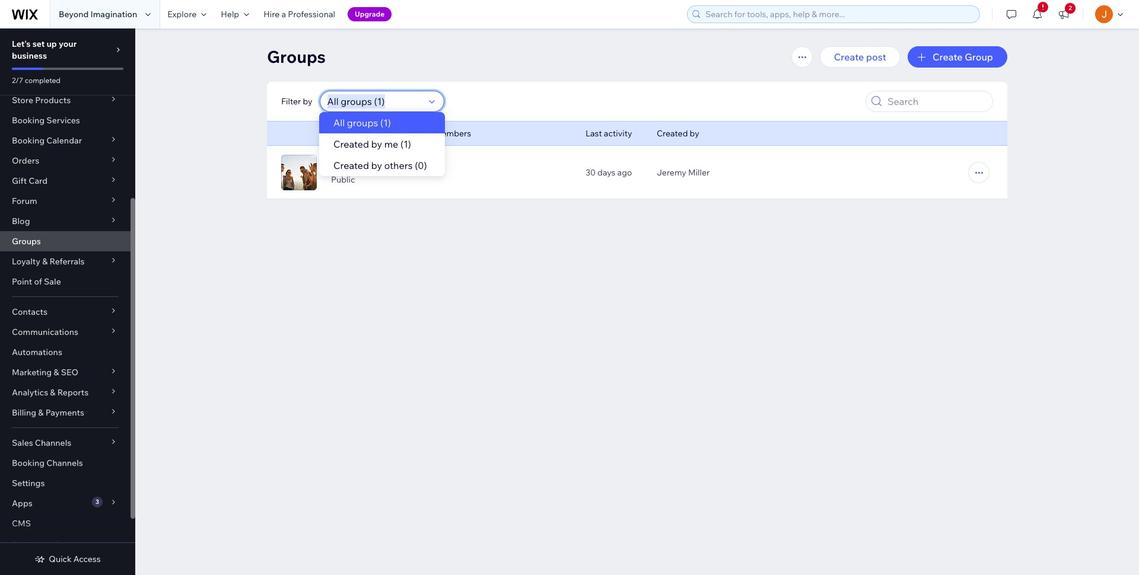 Task type: describe. For each thing, give the bounding box(es) containing it.
all groups (1)
[[333, 117, 391, 129]]

booking for booking channels
[[12, 458, 45, 469]]

me
[[384, 138, 398, 150]]

created by
[[657, 128, 699, 139]]

filter by
[[281, 96, 312, 107]]

marketing & seo button
[[0, 363, 131, 383]]

members
[[434, 128, 471, 139]]

upgrade button
[[348, 7, 392, 21]]

card
[[29, 176, 48, 186]]

referrals
[[50, 256, 85, 267]]

products
[[35, 95, 71, 106]]

settings link
[[0, 474, 131, 494]]

help button
[[214, 0, 256, 28]]

1
[[438, 167, 442, 178]]

channels for sales channels
[[35, 438, 71, 449]]

last activity
[[586, 128, 632, 139]]

developer tools button
[[0, 534, 131, 554]]

jeremy miller
[[657, 167, 710, 178]]

quick access button
[[35, 554, 101, 565]]

2 button
[[1051, 0, 1077, 28]]

3
[[96, 498, 99, 506]]

a
[[281, 9, 286, 20]]

contacts
[[12, 307, 47, 317]]

gift card button
[[0, 171, 131, 191]]

beyond for beyond imagination
[[59, 9, 89, 20]]

business
[[12, 50, 47, 61]]

& for loyalty
[[42, 256, 48, 267]]

groups
[[347, 117, 378, 129]]

by for created by others (0)
[[371, 160, 382, 171]]

your
[[59, 39, 77, 49]]

billing & payments button
[[0, 403, 131, 423]]

up
[[47, 39, 57, 49]]

group inside button
[[965, 51, 993, 63]]

days
[[598, 167, 616, 178]]

sales channels
[[12, 438, 71, 449]]

30 days ago
[[586, 167, 632, 178]]

orders button
[[0, 151, 131, 171]]

analytics & reports button
[[0, 383, 131, 403]]

miller
[[688, 167, 710, 178]]

list box containing all groups (1)
[[319, 112, 445, 176]]

2/7
[[12, 76, 23, 85]]

30
[[586, 167, 596, 178]]

post
[[866, 51, 887, 63]]

seo
[[61, 367, 78, 378]]

booking services link
[[0, 110, 131, 131]]

jeremy
[[657, 167, 686, 178]]

store products button
[[0, 90, 131, 110]]

create post
[[834, 51, 887, 63]]

developer
[[12, 539, 52, 549]]

by for created by me (1)
[[371, 138, 382, 150]]

point
[[12, 277, 32, 287]]

point of sale link
[[0, 272, 131, 292]]

services
[[46, 115, 80, 126]]

booking services
[[12, 115, 80, 126]]

communications button
[[0, 322, 131, 342]]

created by me (1)
[[333, 138, 411, 150]]

communications
[[12, 327, 78, 338]]

store products
[[12, 95, 71, 106]]

1 horizontal spatial (1)
[[400, 138, 411, 150]]

& for billing
[[38, 408, 44, 418]]

booking calendar button
[[0, 131, 131, 151]]

created for created by others (0)
[[333, 160, 369, 171]]

let's set up your business
[[12, 39, 77, 61]]

calendar
[[46, 135, 82, 146]]

create group button
[[908, 46, 1008, 68]]

completed
[[25, 76, 60, 85]]

payments
[[45, 408, 84, 418]]

activity
[[604, 128, 632, 139]]

marketing
[[12, 367, 52, 378]]

help
[[221, 9, 239, 20]]

beyond imagination group public
[[331, 161, 453, 185]]

booking channels
[[12, 458, 83, 469]]

apps
[[12, 498, 32, 509]]



Task type: vqa. For each thing, say whether or not it's contained in the screenshot.
2 button
yes



Task type: locate. For each thing, give the bounding box(es) containing it.
0 horizontal spatial groups
[[12, 236, 41, 247]]

contacts button
[[0, 302, 131, 322]]

by
[[303, 96, 312, 107], [690, 128, 699, 139], [371, 138, 382, 150], [371, 160, 382, 171]]

of
[[34, 277, 42, 287]]

(1)
[[380, 117, 391, 129], [400, 138, 411, 150]]

2
[[1069, 4, 1072, 12]]

hire a professional
[[264, 9, 335, 20]]

by left the "others"
[[371, 160, 382, 171]]

channels inside popup button
[[35, 438, 71, 449]]

forum
[[12, 196, 37, 207]]

channels down 'sales channels' popup button
[[46, 458, 83, 469]]

public
[[331, 174, 355, 185]]

gift
[[12, 176, 27, 186]]

0 vertical spatial beyond
[[59, 9, 89, 20]]

& inside dropdown button
[[42, 256, 48, 267]]

let's
[[12, 39, 31, 49]]

point of sale
[[12, 277, 61, 287]]

access
[[73, 554, 101, 565]]

settings
[[12, 478, 45, 489]]

quick
[[49, 554, 72, 565]]

create up search 'field'
[[933, 51, 963, 63]]

others
[[384, 160, 413, 171]]

groups inside 'sidebar' element
[[12, 236, 41, 247]]

1 vertical spatial (1)
[[400, 138, 411, 150]]

None field
[[324, 91, 425, 112]]

1 horizontal spatial groups
[[267, 46, 326, 67]]

billing
[[12, 408, 36, 418]]

created by others (0)
[[333, 160, 427, 171]]

groups
[[267, 46, 326, 67], [12, 236, 41, 247]]

& for marketing
[[54, 367, 59, 378]]

by up the miller
[[690, 128, 699, 139]]

2 create from the left
[[933, 51, 963, 63]]

by left the me
[[371, 138, 382, 150]]

list box
[[319, 112, 445, 176]]

0 vertical spatial imagination
[[90, 9, 137, 20]]

forum button
[[0, 191, 131, 211]]

group
[[965, 51, 993, 63], [424, 161, 453, 173]]

blog button
[[0, 211, 131, 231]]

hire
[[264, 9, 280, 20]]

beyond up public
[[331, 161, 366, 173]]

cms
[[12, 519, 31, 529]]

hire a professional link
[[256, 0, 342, 28]]

booking up orders
[[12, 135, 45, 146]]

create post button
[[820, 46, 901, 68]]

imagination for beyond imagination group public
[[368, 161, 422, 173]]

created down 'all groups (1)'
[[333, 138, 369, 150]]

0 horizontal spatial create
[[834, 51, 864, 63]]

filter
[[281, 96, 301, 107]]

0 vertical spatial groups
[[267, 46, 326, 67]]

reports
[[57, 387, 89, 398]]

booking for booking services
[[12, 115, 45, 126]]

0 vertical spatial channels
[[35, 438, 71, 449]]

& left reports
[[50, 387, 56, 398]]

1 horizontal spatial group
[[965, 51, 993, 63]]

0 horizontal spatial group
[[424, 161, 453, 173]]

create group
[[933, 51, 993, 63]]

(0)
[[415, 160, 427, 171]]

& left seo
[[54, 367, 59, 378]]

booking calendar
[[12, 135, 82, 146]]

create
[[834, 51, 864, 63], [933, 51, 963, 63]]

quick access
[[49, 554, 101, 565]]

groups link
[[0, 231, 131, 252]]

beyond imagination
[[59, 9, 137, 20]]

created
[[657, 128, 688, 139], [333, 138, 369, 150], [333, 160, 369, 171]]

&
[[42, 256, 48, 267], [54, 367, 59, 378], [50, 387, 56, 398], [38, 408, 44, 418]]

groups up "loyalty"
[[12, 236, 41, 247]]

loyalty & referrals
[[12, 256, 85, 267]]

1 horizontal spatial beyond
[[331, 161, 366, 173]]

1 booking from the top
[[12, 115, 45, 126]]

ago
[[617, 167, 632, 178]]

gift card
[[12, 176, 48, 186]]

create for create group
[[933, 51, 963, 63]]

by for created by
[[690, 128, 699, 139]]

booking channels link
[[0, 453, 131, 474]]

0 vertical spatial (1)
[[380, 117, 391, 129]]

2/7 completed
[[12, 76, 60, 85]]

analytics & reports
[[12, 387, 89, 398]]

0 horizontal spatial beyond
[[59, 9, 89, 20]]

automations link
[[0, 342, 131, 363]]

create for create post
[[834, 51, 864, 63]]

last
[[586, 128, 602, 139]]

1 vertical spatial groups
[[12, 236, 41, 247]]

group inside beyond imagination group public
[[424, 161, 453, 173]]

upgrade
[[355, 9, 385, 18]]

sidebar element
[[0, 0, 135, 576]]

by for filter by
[[303, 96, 312, 107]]

0 horizontal spatial (1)
[[380, 117, 391, 129]]

created up jeremy
[[657, 128, 688, 139]]

2 vertical spatial booking
[[12, 458, 45, 469]]

store
[[12, 95, 33, 106]]

created up public
[[333, 160, 369, 171]]

& right billing
[[38, 408, 44, 418]]

1 vertical spatial channels
[[46, 458, 83, 469]]

2 booking from the top
[[12, 135, 45, 146]]

channels
[[35, 438, 71, 449], [46, 458, 83, 469]]

1 create from the left
[[834, 51, 864, 63]]

sales
[[12, 438, 33, 449]]

(1) right the me
[[400, 138, 411, 150]]

booking up settings on the bottom of page
[[12, 458, 45, 469]]

1 vertical spatial imagination
[[368, 161, 422, 173]]

booking
[[12, 115, 45, 126], [12, 135, 45, 146], [12, 458, 45, 469]]

by right filter
[[303, 96, 312, 107]]

& right "loyalty"
[[42, 256, 48, 267]]

all groups (1) option
[[319, 112, 445, 134]]

booking for booking calendar
[[12, 135, 45, 146]]

imagination
[[90, 9, 137, 20], [368, 161, 422, 173]]

sale
[[44, 277, 61, 287]]

1 vertical spatial beyond
[[331, 161, 366, 173]]

set
[[32, 39, 45, 49]]

beyond inside beyond imagination group public
[[331, 161, 366, 173]]

create left post
[[834, 51, 864, 63]]

3 booking from the top
[[12, 458, 45, 469]]

loyalty
[[12, 256, 40, 267]]

imagination inside beyond imagination group public
[[368, 161, 422, 173]]

orders
[[12, 155, 39, 166]]

imagination for beyond imagination
[[90, 9, 137, 20]]

automations
[[12, 347, 62, 358]]

create inside button
[[933, 51, 963, 63]]

0 vertical spatial booking
[[12, 115, 45, 126]]

beyond up the your
[[59, 9, 89, 20]]

& for analytics
[[50, 387, 56, 398]]

cms link
[[0, 514, 131, 534]]

1 horizontal spatial imagination
[[368, 161, 422, 173]]

booking inside popup button
[[12, 135, 45, 146]]

Search for tools, apps, help & more... field
[[702, 6, 976, 23]]

tools
[[54, 539, 75, 549]]

channels for booking channels
[[46, 458, 83, 469]]

billing & payments
[[12, 408, 84, 418]]

(1) inside option
[[380, 117, 391, 129]]

analytics
[[12, 387, 48, 398]]

developer tools
[[12, 539, 75, 549]]

groups down "hire a professional"
[[267, 46, 326, 67]]

channels up booking channels
[[35, 438, 71, 449]]

1 vertical spatial group
[[424, 161, 453, 173]]

professional
[[288, 9, 335, 20]]

created for created by me (1)
[[333, 138, 369, 150]]

Search field
[[884, 91, 989, 112]]

(1) up the me
[[380, 117, 391, 129]]

create inside 'button'
[[834, 51, 864, 63]]

1 horizontal spatial create
[[933, 51, 963, 63]]

created for created by
[[657, 128, 688, 139]]

& inside popup button
[[54, 367, 59, 378]]

1 vertical spatial booking
[[12, 135, 45, 146]]

all
[[333, 117, 345, 129]]

beyond for beyond imagination group public
[[331, 161, 366, 173]]

0 vertical spatial group
[[965, 51, 993, 63]]

booking down store at the left top of page
[[12, 115, 45, 126]]

0 horizontal spatial imagination
[[90, 9, 137, 20]]



